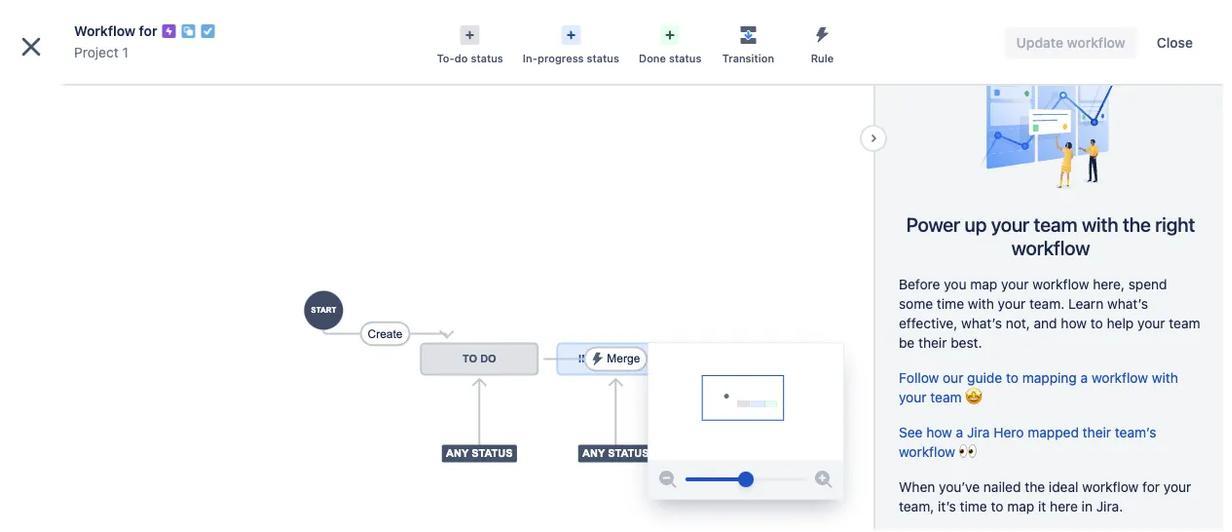 Task type: describe. For each thing, give the bounding box(es) containing it.
a inside follow our guide to mapping a workflow with your team
[[1081, 370, 1089, 386]]

map inside when you've nailed the ideal workflow for your team, it's time to map it here in jira.
[[1008, 498, 1035, 514]]

team,
[[899, 498, 935, 514]]

see how a jira hero mapped their team's workflow
[[899, 424, 1157, 460]]

the inside the power up your team with the right workflow
[[1123, 212, 1151, 235]]

workflow inside before you map your workflow here, spend some time with your team. learn what's effective, what's not, and how to help your team be their best.
[[1033, 276, 1090, 292]]

to inside when you've nailed the ideal workflow for your team, it's time to map it here in jira.
[[991, 498, 1004, 514]]

0 horizontal spatial what's
[[962, 315, 1003, 331]]

1 vertical spatial project
[[58, 86, 105, 102]]

team inside the power up your team with the right workflow
[[1034, 212, 1078, 235]]

zoom out image
[[657, 468, 680, 491]]

workflow for
[[74, 23, 157, 39]]

follow our guide to mapping a workflow with your team
[[899, 370, 1179, 405]]

progress
[[538, 52, 584, 65]]

Zoom level range field
[[686, 460, 807, 499]]

close
[[1157, 35, 1194, 51]]

when
[[899, 479, 936, 495]]

workflow inside see how a jira hero mapped their team's workflow
[[899, 444, 956, 460]]

it
[[1039, 498, 1047, 514]]

power up your team with the right workflow
[[907, 212, 1196, 259]]

hero
[[994, 424, 1024, 440]]

and
[[1034, 315, 1058, 331]]

project inside power up your team with the right workflow dialog
[[74, 44, 119, 60]]

in
[[1082, 498, 1093, 514]]

workflow inside when you've nailed the ideal workflow for your team, it's time to map it here in jira.
[[1083, 479, 1139, 495]]

to-do status button
[[427, 19, 513, 66]]

jira.
[[1097, 498, 1124, 514]]

not,
[[1006, 315, 1031, 331]]

to-
[[437, 52, 455, 65]]

close button
[[1146, 27, 1205, 58]]

you've
[[939, 479, 980, 495]]

status inside done status "popup button"
[[669, 52, 702, 65]]

status for in-progress status
[[587, 52, 620, 65]]

time inside when you've nailed the ideal workflow for your team, it's time to map it here in jira.
[[960, 498, 988, 514]]

you
[[944, 276, 967, 292]]

0 horizontal spatial 1
[[108, 86, 115, 102]]

Search field
[[855, 11, 1049, 42]]

time inside before you map your workflow here, spend some time with your team. learn what's effective, what's not, and how to help your team be their best.
[[937, 296, 965, 312]]

your inside follow our guide to mapping a workflow with your team
[[899, 389, 927, 405]]

right
[[1156, 212, 1196, 235]]

jira software image
[[51, 15, 74, 38]]

some
[[899, 296, 934, 312]]

how inside before you map your workflow here, spend some time with your team. learn what's effective, what's not, and how to help your team be their best.
[[1061, 315, 1087, 331]]

follow
[[899, 370, 940, 386]]

🤩
[[966, 389, 980, 405]]

guide
[[968, 370, 1003, 386]]

done status
[[639, 52, 702, 65]]

ideal
[[1049, 479, 1079, 495]]

jira software image
[[51, 15, 74, 38]]

map inside before you map your workflow here, spend some time with your team. learn what's effective, what's not, and how to help your team be their best.
[[971, 276, 998, 292]]

here,
[[1093, 276, 1125, 292]]

learn
[[1069, 296, 1104, 312]]

team.
[[1030, 296, 1065, 312]]

1 inside project 1 link
[[122, 44, 129, 60]]

team inside before you map your workflow here, spend some time with your team. learn what's effective, what's not, and how to help your team be their best.
[[1170, 315, 1201, 331]]

before you map your workflow here, spend some time with your team. learn what's effective, what's not, and how to help your team be their best.
[[899, 276, 1201, 351]]

our
[[943, 370, 964, 386]]

done status button
[[629, 19, 712, 66]]

their inside before you map your workflow here, spend some time with your team. learn what's effective, what's not, and how to help your team be their best.
[[919, 335, 947, 351]]

your inside the power up your team with the right workflow
[[992, 212, 1030, 235]]

up
[[965, 212, 987, 235]]

be
[[899, 335, 915, 351]]

to-do status
[[437, 52, 504, 65]]

👀
[[960, 444, 973, 460]]

the inside when you've nailed the ideal workflow for your team, it's time to map it here in jira.
[[1025, 479, 1046, 495]]

with inside follow our guide to mapping a workflow with your team
[[1152, 370, 1179, 386]]

help
[[1107, 315, 1134, 331]]

transition button
[[712, 19, 786, 66]]

see
[[899, 424, 923, 440]]



Task type: locate. For each thing, give the bounding box(es) containing it.
how
[[1061, 315, 1087, 331], [927, 424, 953, 440]]

rule button
[[786, 19, 860, 66]]

project down workflow
[[74, 44, 119, 60]]

map
[[971, 276, 998, 292], [1008, 498, 1035, 514]]

1
[[122, 44, 129, 60], [108, 86, 115, 102]]

0 horizontal spatial for
[[139, 23, 157, 39]]

what's up best.
[[962, 315, 1003, 331]]

the
[[1123, 212, 1151, 235], [1025, 479, 1046, 495]]

their down effective,
[[919, 335, 947, 351]]

1 horizontal spatial map
[[1008, 498, 1035, 514]]

team's
[[1115, 424, 1157, 440]]

their left team's
[[1083, 424, 1112, 440]]

close workflow editor image
[[16, 31, 47, 62]]

a right mapping
[[1081, 370, 1089, 386]]

time down you've
[[960, 498, 988, 514]]

project 1
[[74, 44, 129, 60], [58, 86, 115, 102]]

it's
[[938, 498, 957, 514]]

project 1 down project 1 link
[[58, 86, 115, 102]]

3 status from the left
[[669, 52, 702, 65]]

time down the you
[[937, 296, 965, 312]]

1 vertical spatial for
[[1143, 479, 1160, 495]]

0 horizontal spatial team
[[931, 389, 962, 405]]

their inside see how a jira hero mapped their team's workflow
[[1083, 424, 1112, 440]]

project
[[74, 44, 119, 60], [58, 86, 105, 102]]

0 vertical spatial project 1
[[74, 44, 129, 60]]

status
[[471, 52, 504, 65], [587, 52, 620, 65], [669, 52, 702, 65]]

0 vertical spatial the
[[1123, 212, 1151, 235]]

project 1 down workflow
[[74, 44, 129, 60]]

1 down project 1 link
[[108, 86, 115, 102]]

1 horizontal spatial 1
[[122, 44, 129, 60]]

mapped
[[1028, 424, 1080, 440]]

to down nailed
[[991, 498, 1004, 514]]

do
[[455, 52, 468, 65]]

how down learn
[[1061, 315, 1087, 331]]

0 vertical spatial map
[[971, 276, 998, 292]]

the left the 'right'
[[1123, 212, 1151, 235]]

for right workflow
[[139, 23, 157, 39]]

with inside the power up your team with the right workflow
[[1082, 212, 1119, 235]]

0 vertical spatial time
[[937, 296, 965, 312]]

when you've nailed the ideal workflow for your team, it's time to map it here in jira.
[[899, 479, 1192, 514]]

for down team's
[[1143, 479, 1160, 495]]

your
[[992, 212, 1030, 235], [1002, 276, 1030, 292], [998, 296, 1026, 312], [1138, 315, 1166, 331], [899, 389, 927, 405], [1164, 479, 1192, 495]]

mapping
[[1023, 370, 1077, 386]]

rule
[[811, 52, 834, 65]]

1 horizontal spatial with
[[1082, 212, 1119, 235]]

1 horizontal spatial team
[[1034, 212, 1078, 235]]

status right progress
[[587, 52, 620, 65]]

1 horizontal spatial the
[[1123, 212, 1151, 235]]

0 vertical spatial what's
[[1108, 296, 1149, 312]]

workflow inside the power up your team with the right workflow
[[1012, 236, 1091, 259]]

1 vertical spatial what's
[[962, 315, 1003, 331]]

1 horizontal spatial their
[[1083, 424, 1112, 440]]

status right do
[[471, 52, 504, 65]]

1 vertical spatial the
[[1025, 479, 1046, 495]]

with up team's
[[1152, 370, 1179, 386]]

what's
[[1108, 296, 1149, 312], [962, 315, 1003, 331]]

here
[[1050, 498, 1079, 514]]

jira
[[968, 424, 990, 440]]

0 vertical spatial with
[[1082, 212, 1119, 235]]

2 horizontal spatial status
[[669, 52, 702, 65]]

1 vertical spatial with
[[968, 296, 995, 312]]

primary element
[[12, 0, 855, 54]]

in-
[[523, 52, 538, 65]]

2 status from the left
[[587, 52, 620, 65]]

2 horizontal spatial with
[[1152, 370, 1179, 386]]

1 vertical spatial project 1
[[58, 86, 115, 102]]

with inside before you map your workflow here, spend some time with your team. learn what's effective, what's not, and how to help your team be their best.
[[968, 296, 995, 312]]

1 down workflow for
[[122, 44, 129, 60]]

what's up help on the bottom
[[1108, 296, 1149, 312]]

you're in the workflow viewfinder, use the arrow keys to move it element
[[649, 343, 844, 460]]

to inside follow our guide to mapping a workflow with your team
[[1006, 370, 1019, 386]]

project 1 link
[[74, 41, 129, 64]]

status inside in-progress status popup button
[[587, 52, 620, 65]]

2 horizontal spatial team
[[1170, 315, 1201, 331]]

team right 'up'
[[1034, 212, 1078, 235]]

1 horizontal spatial to
[[1006, 370, 1019, 386]]

map left it at right bottom
[[1008, 498, 1035, 514]]

team inside follow our guide to mapping a workflow with your team
[[931, 389, 962, 405]]

0 vertical spatial team
[[1034, 212, 1078, 235]]

workflow
[[1012, 236, 1091, 259], [1033, 276, 1090, 292], [1092, 370, 1149, 386], [899, 444, 956, 460], [1083, 479, 1139, 495]]

0 vertical spatial how
[[1061, 315, 1087, 331]]

done
[[639, 52, 666, 65]]

0 vertical spatial their
[[919, 335, 947, 351]]

a inside see how a jira hero mapped their team's workflow
[[956, 424, 964, 440]]

2 vertical spatial with
[[1152, 370, 1179, 386]]

with
[[1082, 212, 1119, 235], [968, 296, 995, 312], [1152, 370, 1179, 386]]

1 horizontal spatial status
[[587, 52, 620, 65]]

with up here,
[[1082, 212, 1119, 235]]

for
[[139, 23, 157, 39], [1143, 479, 1160, 495]]

project down project 1 link
[[58, 86, 105, 102]]

2 vertical spatial to
[[991, 498, 1004, 514]]

how right see
[[927, 424, 953, 440]]

0 horizontal spatial the
[[1025, 479, 1046, 495]]

1 vertical spatial 1
[[108, 86, 115, 102]]

with up best.
[[968, 296, 995, 312]]

0 horizontal spatial to
[[991, 498, 1004, 514]]

1 vertical spatial map
[[1008, 498, 1035, 514]]

0 vertical spatial to
[[1091, 315, 1104, 331]]

in-progress status button
[[513, 19, 629, 66]]

before
[[899, 276, 941, 292]]

nailed
[[984, 479, 1022, 495]]

to inside before you map your workflow here, spend some time with your team. learn what's effective, what's not, and how to help your team be their best.
[[1091, 315, 1104, 331]]

0 vertical spatial for
[[139, 23, 157, 39]]

banner
[[0, 0, 1225, 55]]

team down the our
[[931, 389, 962, 405]]

1 horizontal spatial what's
[[1108, 296, 1149, 312]]

1 vertical spatial a
[[956, 424, 964, 440]]

in-progress status
[[523, 52, 620, 65]]

for inside when you've nailed the ideal workflow for your team, it's time to map it here in jira.
[[1143, 479, 1160, 495]]

1 horizontal spatial for
[[1143, 479, 1160, 495]]

1 vertical spatial how
[[927, 424, 953, 440]]

how inside see how a jira hero mapped their team's workflow
[[927, 424, 953, 440]]

team right help on the bottom
[[1170, 315, 1201, 331]]

to right guide
[[1006, 370, 1019, 386]]

1 vertical spatial to
[[1006, 370, 1019, 386]]

1 vertical spatial their
[[1083, 424, 1112, 440]]

the up it at right bottom
[[1025, 479, 1046, 495]]

0 horizontal spatial their
[[919, 335, 947, 351]]

to
[[1091, 315, 1104, 331], [1006, 370, 1019, 386], [991, 498, 1004, 514]]

map right the you
[[971, 276, 998, 292]]

1 status from the left
[[471, 52, 504, 65]]

0 horizontal spatial status
[[471, 52, 504, 65]]

status inside to-do status popup button
[[471, 52, 504, 65]]

1 horizontal spatial how
[[1061, 315, 1087, 331]]

a left the jira
[[956, 424, 964, 440]]

1 vertical spatial team
[[1170, 315, 1201, 331]]

status right done
[[669, 52, 702, 65]]

status for to-do status
[[471, 52, 504, 65]]

their
[[919, 335, 947, 351], [1083, 424, 1112, 440]]

group
[[8, 357, 226, 462], [8, 357, 226, 410], [8, 410, 226, 462]]

0 vertical spatial project
[[74, 44, 119, 60]]

0 vertical spatial a
[[1081, 370, 1089, 386]]

to down learn
[[1091, 315, 1104, 331]]

0 horizontal spatial a
[[956, 424, 964, 440]]

workflow
[[74, 23, 136, 39]]

1 horizontal spatial a
[[1081, 370, 1089, 386]]

project 1 inside power up your team with the right workflow dialog
[[74, 44, 129, 60]]

0 horizontal spatial map
[[971, 276, 998, 292]]

effective,
[[899, 315, 958, 331]]

0 vertical spatial 1
[[122, 44, 129, 60]]

zoom in image
[[813, 468, 836, 491]]

a
[[1081, 370, 1089, 386], [956, 424, 964, 440]]

power up your team with the right workflow dialog
[[0, 0, 1225, 531]]

workflow inside follow our guide to mapping a workflow with your team
[[1092, 370, 1149, 386]]

0 horizontal spatial with
[[968, 296, 995, 312]]

0 horizontal spatial how
[[927, 424, 953, 440]]

power
[[907, 212, 961, 235]]

transition
[[723, 52, 775, 65]]

time
[[937, 296, 965, 312], [960, 498, 988, 514]]

2 horizontal spatial to
[[1091, 315, 1104, 331]]

spend
[[1129, 276, 1168, 292]]

2 vertical spatial team
[[931, 389, 962, 405]]

your inside when you've nailed the ideal workflow for your team, it's time to map it here in jira.
[[1164, 479, 1192, 495]]

1 vertical spatial time
[[960, 498, 988, 514]]

best.
[[951, 335, 983, 351]]

team
[[1034, 212, 1078, 235], [1170, 315, 1201, 331], [931, 389, 962, 405]]



Task type: vqa. For each thing, say whether or not it's contained in the screenshot.
how
yes



